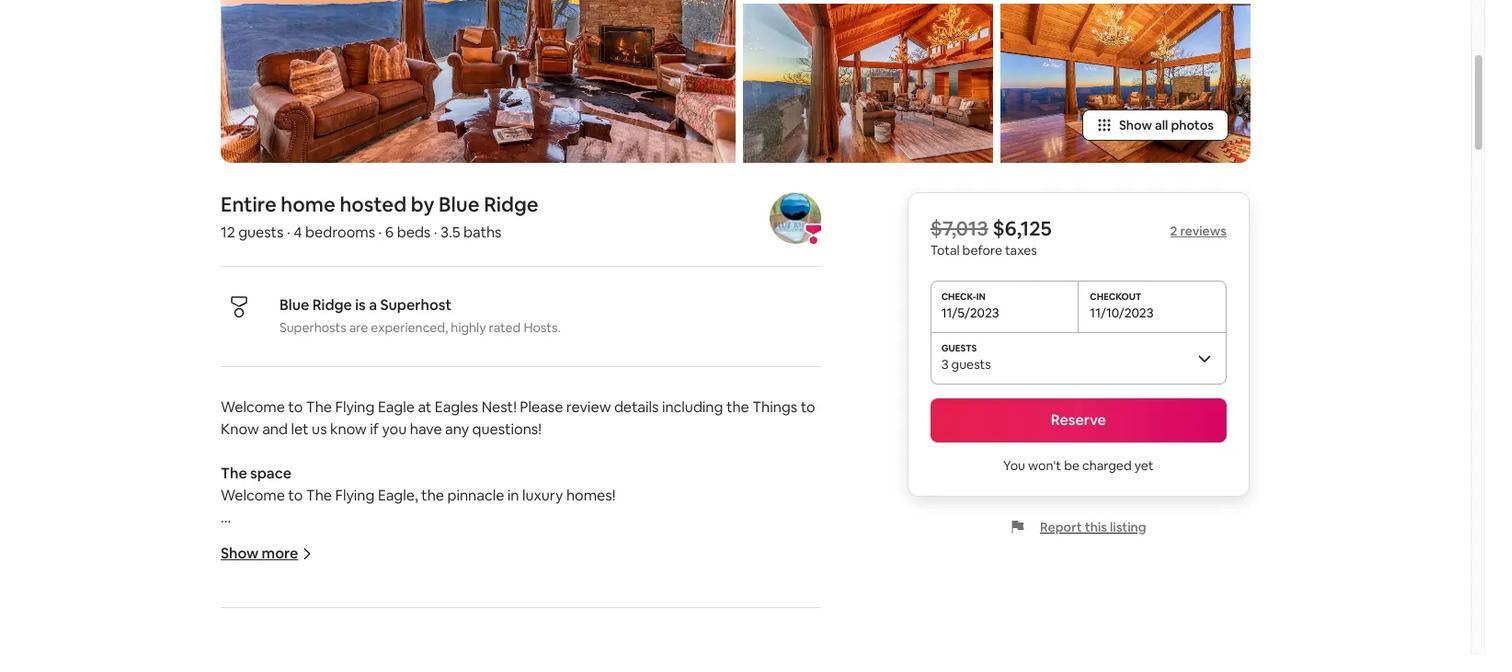 Task type: locate. For each thing, give the bounding box(es) containing it.
0 vertical spatial eagle
[[378, 398, 415, 417]]

please
[[520, 398, 563, 417]]

0 vertical spatial guests
[[238, 223, 284, 242]]

welcome up know
[[221, 398, 285, 417]]

and inside welcome to the flying eagle at eagles nest! please review details including the things to know and let us know if you have any questions!
[[262, 420, 288, 439]]

have left any
[[410, 420, 442, 439]]

1 vertical spatial show
[[221, 544, 259, 563]]

1 vertical spatial a
[[571, 574, 579, 594]]

the inside the space welcome to the flying eagle, the pinnacle in luxury homes!
[[422, 486, 444, 505]]

the flying eagle-hot tub, mtn view, fireplace! image 1 image
[[221, 0, 736, 163]]

and up range
[[689, 618, 715, 638]]

views up living
[[485, 596, 523, 616]]

beds
[[397, 223, 431, 242]]

as
[[672, 596, 687, 616], [720, 596, 734, 616]]

1 horizontal spatial as
[[720, 596, 734, 616]]

the down 'tennessee.' at left bottom
[[278, 641, 304, 655]]

1 vertical spatial eagle
[[518, 574, 555, 594]]

12
[[221, 223, 235, 242]]

0 vertical spatial home
[[281, 192, 336, 217]]

show left all
[[1120, 117, 1153, 134]]

3 guests
[[942, 356, 992, 373]]

eagle up living
[[518, 574, 555, 594]]

1 vertical spatial welcome
[[221, 486, 285, 505]]

0 horizontal spatial large
[[398, 641, 432, 655]]

show
[[1120, 117, 1153, 134], [221, 544, 259, 563]]

to down the gourmet
[[724, 641, 738, 655]]

us
[[312, 420, 327, 439]]

1 horizontal spatial is
[[558, 574, 568, 594]]

guests right 3
[[952, 356, 992, 373]]

in
[[508, 486, 519, 505]]

2
[[1171, 223, 1178, 239]]

superhosts
[[280, 319, 347, 336]]

eagle
[[378, 398, 415, 417], [518, 574, 555, 594]]

is up room,
[[558, 574, 568, 594]]

report
[[1041, 519, 1083, 536]]

is
[[355, 296, 366, 315], [558, 574, 568, 594]]

0 vertical spatial welcome
[[221, 398, 285, 417]]

has up granite
[[459, 618, 482, 638]]

stunning
[[423, 596, 482, 616]]

show for show more
[[221, 544, 259, 563]]

you
[[1004, 457, 1026, 474]]

1 vertical spatial is
[[558, 574, 568, 594]]

flying left the eagle,
[[335, 486, 375, 505]]

eagles down awe-
[[265, 596, 309, 616]]

0 horizontal spatial home
[[281, 192, 336, 217]]

at
[[418, 398, 432, 417], [772, 574, 786, 594]]

of right top
[[248, 596, 262, 616]]

0 vertical spatial and
[[262, 420, 288, 439]]

guests down entire
[[238, 223, 284, 242]]

rated
[[489, 319, 521, 336]]

the right the eagle,
[[422, 486, 444, 505]]

home inside entire home hosted by blue ridge 12 guests · 4 bedrooms · 6 beds · 3.5 baths
[[281, 192, 336, 217]]

the
[[306, 398, 332, 417], [221, 464, 247, 483], [306, 486, 332, 505], [446, 574, 472, 594], [358, 618, 384, 638], [278, 641, 304, 655]]

a down main
[[387, 641, 395, 655]]

0 vertical spatial show
[[1120, 117, 1153, 134]]

the down you'll
[[358, 618, 384, 638]]

1 horizontal spatial views
[[738, 596, 776, 616]]

the right perched
[[789, 574, 812, 594]]

show more
[[221, 544, 298, 563]]

dining
[[592, 618, 634, 638]]

the down us
[[306, 486, 332, 505]]

guests inside dropdown button
[[952, 356, 992, 373]]

2 welcome from the top
[[221, 486, 285, 505]]

views
[[485, 596, 523, 616], [738, 596, 776, 616]]

3 · from the left
[[434, 223, 438, 242]]

flying
[[335, 398, 375, 417], [335, 486, 375, 505], [475, 574, 515, 594]]

any
[[445, 420, 469, 439]]

1 vertical spatial home
[[582, 574, 621, 594]]

to
[[288, 398, 303, 417], [801, 398, 816, 417], [288, 486, 303, 505], [724, 641, 738, 655]]

1 welcome from the top
[[221, 398, 285, 417]]

2 vertical spatial a
[[387, 641, 395, 655]]

the inside welcome to the flying eagle at eagles nest! please review details including the things to know and let us know if you have any questions!
[[306, 398, 332, 417]]

luxury
[[523, 486, 563, 505]]

show up with
[[221, 544, 259, 563]]

blue ridge is a superhost. learn more about blue ridge. image
[[770, 192, 822, 244], [770, 192, 822, 244]]

guests
[[238, 223, 284, 242], [952, 356, 992, 373]]

by
[[411, 192, 435, 217]]

living
[[511, 618, 546, 638]]

nest!
[[482, 398, 517, 417]]

0 horizontal spatial of
[[248, 596, 262, 616]]

home up 4
[[281, 192, 336, 217]]

of
[[248, 596, 262, 616], [526, 596, 540, 616]]

baths
[[464, 223, 502, 242]]

home
[[281, 192, 336, 217], [582, 574, 621, 594]]

welcome inside welcome to the flying eagle at eagles nest! please review details including the things to know and let us know if you have any questions!
[[221, 398, 285, 417]]

at left nest!
[[418, 398, 432, 417]]

large down main
[[398, 641, 432, 655]]

eagle inside with its awe-inspiring glass walls, the flying eagle is a home like no other. perched at the top of eagles nest, you'll have stunning views of the elk river valley as well as views towards tennessee. the main floor has the living room, dining for ten, and gourmet kitchen. the kitchen has a large granite island, wine cooler, and large range to cook
[[518, 574, 555, 594]]

report this listing
[[1041, 519, 1147, 536]]

eagle up you
[[378, 398, 415, 417]]

1 horizontal spatial eagles
[[435, 398, 479, 417]]

welcome inside the space welcome to the flying eagle, the pinnacle in luxury homes!
[[221, 486, 285, 505]]

· left 6
[[379, 223, 382, 242]]

questions!
[[472, 420, 542, 439]]

as up ten, at the left bottom of the page
[[672, 596, 687, 616]]

11/10/2023
[[1091, 305, 1154, 321]]

0 vertical spatial a
[[369, 296, 377, 315]]

0 vertical spatial have
[[410, 420, 442, 439]]

the flying eagle-hot tub, mtn view, fireplace! image 3 image
[[743, 3, 994, 163]]

nest,
[[312, 596, 347, 616]]

large down ten, at the left bottom of the page
[[644, 641, 678, 655]]

welcome down space
[[221, 486, 285, 505]]

1 horizontal spatial of
[[526, 596, 540, 616]]

0 vertical spatial eagles
[[435, 398, 479, 417]]

no
[[650, 574, 667, 594]]

1 horizontal spatial and
[[615, 641, 641, 655]]

2 horizontal spatial and
[[689, 618, 715, 638]]

eagles
[[435, 398, 479, 417], [265, 596, 309, 616]]

of up living
[[526, 596, 540, 616]]

· left 3.5
[[434, 223, 438, 242]]

0 horizontal spatial as
[[672, 596, 687, 616]]

flying up stunning at the bottom of page
[[475, 574, 515, 594]]

views up the gourmet
[[738, 596, 776, 616]]

eagles up any
[[435, 398, 479, 417]]

1 horizontal spatial guests
[[952, 356, 992, 373]]

0 horizontal spatial views
[[485, 596, 523, 616]]

0 vertical spatial at
[[418, 398, 432, 417]]

have up main
[[388, 596, 420, 616]]

more
[[262, 544, 298, 563]]

blue ridge is a superhost superhosts are experienced, highly rated hosts.
[[280, 296, 561, 336]]

as right well
[[720, 596, 734, 616]]

· left 4
[[287, 223, 291, 242]]

entire home hosted by blue ridge 12 guests · 4 bedrooms · 6 beds · 3.5 baths
[[221, 192, 539, 242]]

wine
[[532, 641, 564, 655]]

1 horizontal spatial large
[[644, 641, 678, 655]]

0 vertical spatial flying
[[335, 398, 375, 417]]

show all photos
[[1120, 117, 1215, 134]]

guests inside entire home hosted by blue ridge 12 guests · 4 bedrooms · 6 beds · 3.5 baths
[[238, 223, 284, 242]]

large
[[398, 641, 432, 655], [644, 641, 678, 655]]

a up the elk
[[571, 574, 579, 594]]

0 horizontal spatial eagles
[[265, 596, 309, 616]]

0 vertical spatial is
[[355, 296, 366, 315]]

and
[[262, 420, 288, 439], [689, 618, 715, 638], [615, 641, 641, 655]]

including
[[662, 398, 724, 417]]

0 horizontal spatial a
[[369, 296, 377, 315]]

home up the river
[[582, 574, 621, 594]]

1 horizontal spatial ·
[[379, 223, 382, 242]]

11/5/2023
[[942, 305, 1000, 321]]

0 horizontal spatial has
[[360, 641, 383, 655]]

0 horizontal spatial eagle
[[378, 398, 415, 417]]

space
[[250, 464, 292, 483]]

1 vertical spatial have
[[388, 596, 420, 616]]

1 horizontal spatial has
[[459, 618, 482, 638]]

flying up know
[[335, 398, 375, 417]]

0 horizontal spatial is
[[355, 296, 366, 315]]

a right ridge
[[369, 296, 377, 315]]

won't
[[1029, 457, 1062, 474]]

entire
[[221, 192, 277, 217]]

1 horizontal spatial show
[[1120, 117, 1153, 134]]

2 views from the left
[[738, 596, 776, 616]]

2 vertical spatial flying
[[475, 574, 515, 594]]

1 of from the left
[[248, 596, 262, 616]]

the up the island,
[[485, 618, 508, 638]]

1 vertical spatial at
[[772, 574, 786, 594]]

1 views from the left
[[485, 596, 523, 616]]

have
[[410, 420, 442, 439], [388, 596, 420, 616]]

0 vertical spatial has
[[459, 618, 482, 638]]

0 horizontal spatial show
[[221, 544, 259, 563]]

2 horizontal spatial a
[[571, 574, 579, 594]]

things
[[753, 398, 798, 417]]

1 vertical spatial guests
[[952, 356, 992, 373]]

1 vertical spatial eagles
[[265, 596, 309, 616]]

2 · from the left
[[379, 223, 382, 242]]

and down dining
[[615, 641, 641, 655]]

flying inside welcome to the flying eagle at eagles nest! please review details including the things to know and let us know if you have any questions!
[[335, 398, 375, 417]]

1 horizontal spatial home
[[582, 574, 621, 594]]

1 horizontal spatial eagle
[[518, 574, 555, 594]]

0 horizontal spatial ·
[[287, 223, 291, 242]]

river
[[592, 596, 626, 616]]

to down space
[[288, 486, 303, 505]]

1 vertical spatial flying
[[335, 486, 375, 505]]

0 horizontal spatial guests
[[238, 223, 284, 242]]

2 horizontal spatial ·
[[434, 223, 438, 242]]

$7,013 $6,125 total before taxes
[[931, 215, 1052, 259]]

have inside welcome to the flying eagle at eagles nest! please review details including the things to know and let us know if you have any questions!
[[410, 420, 442, 439]]

you'll
[[351, 596, 385, 616]]

the left things
[[727, 398, 750, 417]]

homes!
[[567, 486, 616, 505]]

blue
[[280, 296, 309, 315]]

is up are
[[355, 296, 366, 315]]

at right perched
[[772, 574, 786, 594]]

the left space
[[221, 464, 247, 483]]

show inside button
[[1120, 117, 1153, 134]]

perched
[[713, 574, 769, 594]]

and left let
[[262, 420, 288, 439]]

the up us
[[306, 398, 332, 417]]

2 vertical spatial and
[[615, 641, 641, 655]]

0 horizontal spatial and
[[262, 420, 288, 439]]

1 horizontal spatial at
[[772, 574, 786, 594]]

has right kitchen
[[360, 641, 383, 655]]

towards
[[221, 618, 276, 638]]

0 horizontal spatial at
[[418, 398, 432, 417]]



Task type: describe. For each thing, give the bounding box(es) containing it.
4
[[294, 223, 302, 242]]

is inside the blue ridge is a superhost superhosts are experienced, highly rated hosts.
[[355, 296, 366, 315]]

top
[[221, 596, 245, 616]]

show for show all photos
[[1120, 117, 1153, 134]]

gourmet
[[718, 618, 777, 638]]

photos
[[1172, 117, 1215, 134]]

report this listing button
[[1011, 519, 1147, 536]]

total
[[931, 242, 960, 259]]

ten,
[[660, 618, 686, 638]]

main
[[387, 618, 420, 638]]

the inside welcome to the flying eagle at eagles nest! please review details including the things to know and let us know if you have any questions!
[[727, 398, 750, 417]]

ridge
[[313, 296, 352, 315]]

at inside with its awe-inspiring glass walls, the flying eagle is a home like no other. perched at the top of eagles nest, you'll have stunning views of the elk river valley as well as views towards tennessee. the main floor has the living room, dining for ten, and gourmet kitchen. the kitchen has a large granite island, wine cooler, and large range to cook
[[772, 574, 786, 594]]

you
[[382, 420, 407, 439]]

a inside the blue ridge is a superhost superhosts are experienced, highly rated hosts.
[[369, 296, 377, 315]]

at inside welcome to the flying eagle at eagles nest! please review details including the things to know and let us know if you have any questions!
[[418, 398, 432, 417]]

blue ridge
[[439, 192, 539, 217]]

elk
[[570, 596, 589, 616]]

to right things
[[801, 398, 816, 417]]

hosted
[[340, 192, 407, 217]]

kitchen.
[[221, 641, 274, 655]]

show all photos button
[[1083, 110, 1229, 141]]

2 as from the left
[[720, 596, 734, 616]]

2 large from the left
[[644, 641, 678, 655]]

the up stunning at the bottom of page
[[446, 574, 472, 594]]

eagle inside welcome to the flying eagle at eagles nest! please review details including the things to know and let us know if you have any questions!
[[378, 398, 415, 417]]

reserve
[[1051, 411, 1107, 430]]

are
[[349, 319, 368, 336]]

to inside with its awe-inspiring glass walls, the flying eagle is a home like no other. perched at the top of eagles nest, you'll have stunning views of the elk river valley as well as views towards tennessee. the main floor has the living room, dining for ten, and gourmet kitchen. the kitchen has a large granite island, wine cooler, and large range to cook
[[724, 641, 738, 655]]

bedrooms
[[305, 223, 375, 242]]

like
[[624, 574, 647, 594]]

1 large from the left
[[398, 641, 432, 655]]

charged
[[1083, 457, 1132, 474]]

awe-
[[276, 574, 309, 594]]

eagle,
[[378, 486, 418, 505]]

inspiring
[[309, 574, 366, 594]]

you won't be charged yet
[[1004, 457, 1154, 474]]

cooler,
[[567, 641, 612, 655]]

know
[[330, 420, 367, 439]]

listing
[[1111, 519, 1147, 536]]

know
[[221, 420, 259, 439]]

have inside with its awe-inspiring glass walls, the flying eagle is a home like no other. perched at the top of eagles nest, you'll have stunning views of the elk river valley as well as views towards tennessee. the main floor has the living room, dining for ten, and gourmet kitchen. the kitchen has a large granite island, wine cooler, and large range to cook
[[388, 596, 420, 616]]

$7,013
[[931, 215, 989, 241]]

taxes
[[1006, 242, 1038, 259]]

this
[[1085, 519, 1108, 536]]

1 horizontal spatial a
[[387, 641, 395, 655]]

$6,125
[[993, 215, 1052, 241]]

cook
[[742, 641, 775, 655]]

2 reviews
[[1171, 223, 1227, 239]]

3 guests button
[[931, 332, 1227, 384]]

if
[[370, 420, 379, 439]]

3
[[942, 356, 949, 373]]

island,
[[486, 641, 529, 655]]

is inside with its awe-inspiring glass walls, the flying eagle is a home like no other. perched at the top of eagles nest, you'll have stunning views of the elk river valley as well as views towards tennessee. the main floor has the living room, dining for ten, and gourmet kitchen. the kitchen has a large granite island, wine cooler, and large range to cook
[[558, 574, 568, 594]]

kitchen
[[307, 641, 357, 655]]

well
[[690, 596, 716, 616]]

reserve button
[[931, 399, 1227, 443]]

2 reviews button
[[1171, 223, 1227, 239]]

all
[[1156, 117, 1169, 134]]

details
[[615, 398, 659, 417]]

to up let
[[288, 398, 303, 417]]

tennessee.
[[279, 618, 355, 638]]

1 vertical spatial and
[[689, 618, 715, 638]]

6
[[385, 223, 394, 242]]

glass
[[369, 574, 403, 594]]

show more button
[[221, 544, 313, 563]]

the left the elk
[[544, 596, 567, 616]]

highly
[[451, 319, 486, 336]]

floor
[[423, 618, 455, 638]]

the flying eagle-hot tub, mtn view, fireplace! image 5 image
[[1001, 3, 1251, 163]]

1 · from the left
[[287, 223, 291, 242]]

other.
[[671, 574, 710, 594]]

welcome to the flying eagle at eagles nest! please review details including the things to know and let us know if you have any questions!
[[221, 398, 819, 439]]

experienced,
[[371, 319, 448, 336]]

flying inside with its awe-inspiring glass walls, the flying eagle is a home like no other. perched at the top of eagles nest, you'll have stunning views of the elk river valley as well as views towards tennessee. the main floor has the living room, dining for ten, and gourmet kitchen. the kitchen has a large granite island, wine cooler, and large range to cook
[[475, 574, 515, 594]]

with its awe-inspiring glass walls, the flying eagle is a home like no other. perched at the top of eagles nest, you'll have stunning views of the elk river valley as well as views towards tennessee. the main floor has the living room, dining for ten, and gourmet kitchen. the kitchen has a large granite island, wine cooler, and large range to cook 
[[221, 574, 815, 655]]

before
[[963, 242, 1003, 259]]

eagles inside welcome to the flying eagle at eagles nest! please review details including the things to know and let us know if you have any questions!
[[435, 398, 479, 417]]

with
[[221, 574, 253, 594]]

eagles inside with its awe-inspiring glass walls, the flying eagle is a home like no other. perched at the top of eagles nest, you'll have stunning views of the elk river valley as well as views towards tennessee. the main floor has the living room, dining for ten, and gourmet kitchen. the kitchen has a large granite island, wine cooler, and large range to cook
[[265, 596, 309, 616]]

3.5
[[441, 223, 461, 242]]

walls,
[[407, 574, 443, 594]]

let
[[291, 420, 309, 439]]

superhost
[[380, 296, 452, 315]]

2 of from the left
[[526, 596, 540, 616]]

valley
[[629, 596, 669, 616]]

for
[[637, 618, 657, 638]]

range
[[681, 641, 721, 655]]

review
[[567, 398, 611, 417]]

to inside the space welcome to the flying eagle, the pinnacle in luxury homes!
[[288, 486, 303, 505]]

hosts.
[[524, 319, 561, 336]]

its
[[257, 574, 273, 594]]

flying inside the space welcome to the flying eagle, the pinnacle in luxury homes!
[[335, 486, 375, 505]]

1 as from the left
[[672, 596, 687, 616]]

1 vertical spatial has
[[360, 641, 383, 655]]

be
[[1065, 457, 1080, 474]]

reviews
[[1181, 223, 1227, 239]]

home inside with its awe-inspiring glass walls, the flying eagle is a home like no other. perched at the top of eagles nest, you'll have stunning views of the elk river valley as well as views towards tennessee. the main floor has the living room, dining for ten, and gourmet kitchen. the kitchen has a large granite island, wine cooler, and large range to cook
[[582, 574, 621, 594]]

room,
[[549, 618, 589, 638]]



Task type: vqa. For each thing, say whether or not it's contained in the screenshot.
to
yes



